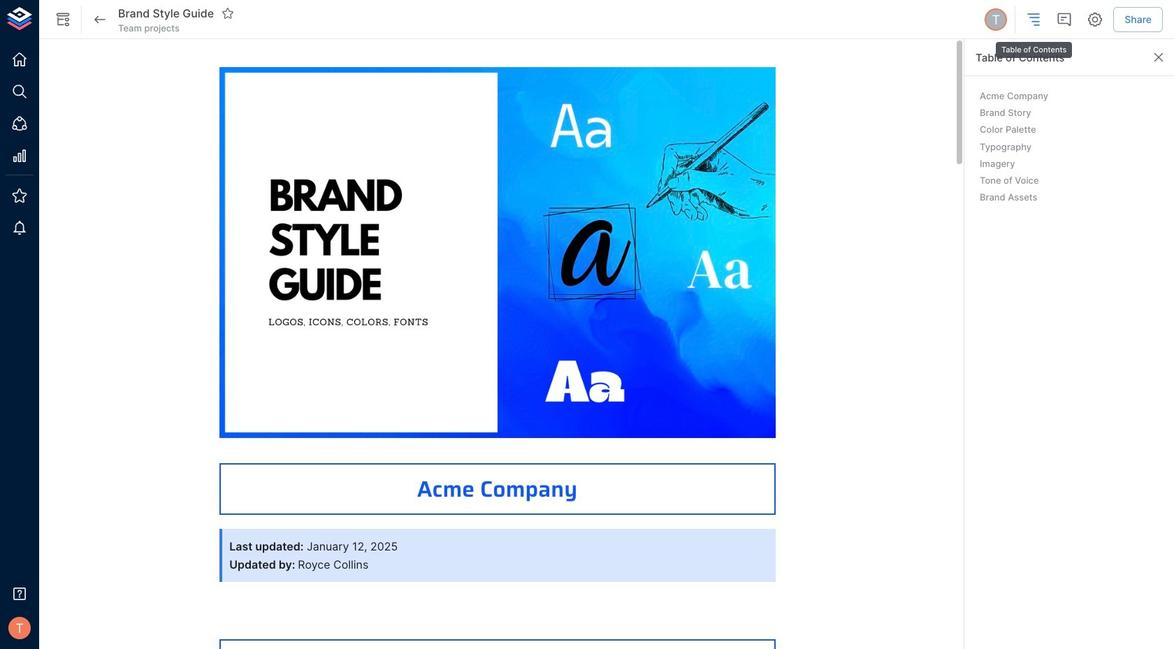 Task type: vqa. For each thing, say whether or not it's contained in the screenshot.
A chart. image
no



Task type: locate. For each thing, give the bounding box(es) containing it.
go back image
[[92, 11, 108, 28]]

show wiki image
[[55, 11, 71, 28]]

favorite image
[[222, 7, 234, 20]]

tooltip
[[995, 32, 1074, 60]]



Task type: describe. For each thing, give the bounding box(es) containing it.
table of contents image
[[1026, 11, 1043, 28]]

comments image
[[1057, 11, 1074, 28]]

settings image
[[1087, 11, 1104, 28]]



